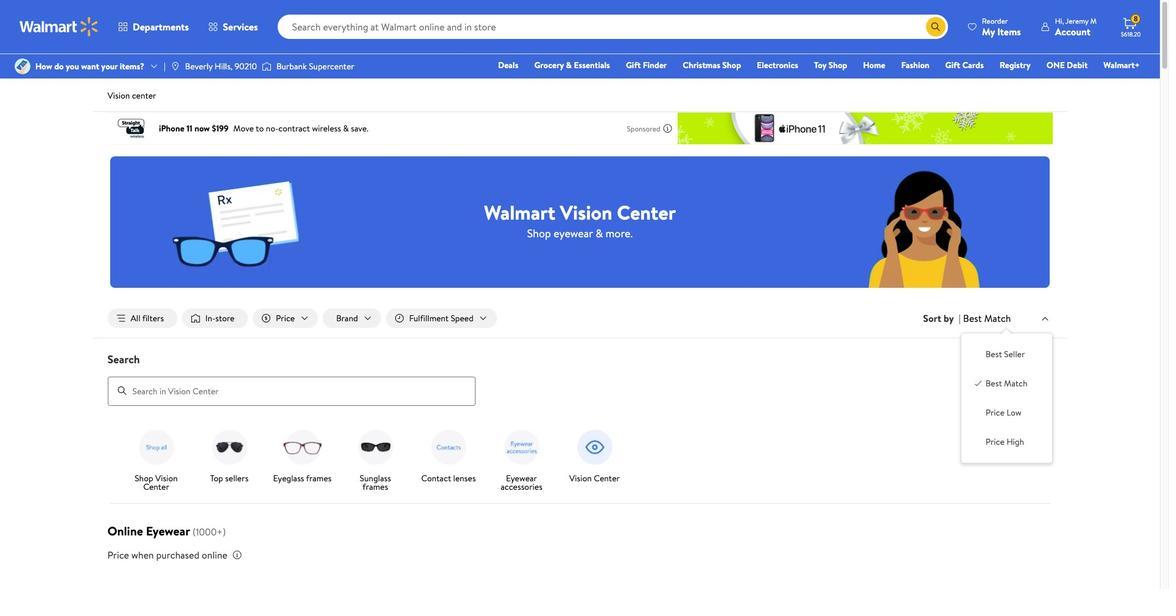 Task type: describe. For each thing, give the bounding box(es) containing it.
jeremy
[[1066, 16, 1089, 26]]

eyewear accessories link
[[490, 425, 553, 494]]

gift cards
[[946, 59, 984, 71]]

electronics link
[[752, 58, 804, 72]]

walmart+
[[1104, 59, 1140, 71]]

your
[[101, 60, 118, 72]]

price for price low
[[986, 407, 1005, 419]]

sellers
[[225, 472, 249, 485]]

1 vertical spatial best
[[986, 349, 1002, 361]]

| inside sort and filter section element
[[959, 312, 961, 325]]

vision center image
[[573, 425, 617, 469]]

(1000+)
[[193, 525, 226, 539]]

walmart
[[484, 199, 556, 226]]

home
[[863, 59, 886, 71]]

1 vertical spatial match
[[1004, 378, 1028, 390]]

want
[[81, 60, 99, 72]]

sunglass
[[360, 472, 391, 485]]

shop vision center
[[135, 472, 178, 493]]

all filters button
[[108, 309, 177, 328]]

beverly
[[185, 60, 213, 72]]

Search search field
[[93, 352, 1067, 406]]

top
[[210, 472, 223, 485]]

burbank
[[276, 60, 307, 72]]

lenses
[[453, 472, 476, 485]]

sponsored
[[627, 123, 661, 134]]

2 vertical spatial best
[[986, 378, 1002, 390]]

price for price when purchased online
[[108, 549, 129, 562]]

8
[[1134, 14, 1138, 24]]

search
[[108, 352, 140, 367]]

one
[[1047, 59, 1065, 71]]

filters
[[142, 312, 164, 325]]

sunglass frames image
[[354, 425, 397, 469]]

sort and filter section element
[[93, 299, 1067, 463]]

best match button
[[961, 311, 1053, 327]]

eyewear inside eyewear accessories
[[506, 472, 537, 485]]

best match inside option group
[[986, 378, 1028, 390]]

walmart+ link
[[1098, 58, 1146, 72]]

price for price high
[[986, 436, 1005, 448]]

$618.20
[[1121, 30, 1141, 38]]

gift for gift finder
[[626, 59, 641, 71]]

store
[[215, 312, 235, 325]]

legal information image
[[232, 550, 242, 560]]

 image for how do you want your items?
[[15, 58, 30, 74]]

8 $618.20
[[1121, 14, 1141, 38]]

christmas shop
[[683, 59, 741, 71]]

in-store button
[[182, 309, 248, 328]]

reorder my items
[[982, 16, 1021, 38]]

online eyewear (1000+)
[[108, 523, 226, 539]]

eyeglass
[[273, 472, 304, 485]]

more.
[[606, 226, 633, 241]]

& inside walmart vision center shop eyewear & more.
[[596, 226, 603, 241]]

how do you want your items?
[[35, 60, 144, 72]]

shop inside toy shop link
[[829, 59, 848, 71]]

top sellers link
[[198, 425, 261, 485]]

shop inside walmart vision center shop eyewear & more.
[[527, 226, 551, 241]]

fashion
[[902, 59, 930, 71]]

essentials
[[574, 59, 610, 71]]

0 vertical spatial |
[[164, 60, 166, 72]]

contact lenses link
[[417, 425, 480, 485]]

items?
[[120, 60, 144, 72]]

contact lenses image
[[427, 425, 471, 469]]

eyewear accessories
[[501, 472, 543, 493]]

vision center link
[[563, 425, 626, 485]]

eyeglass frames image
[[280, 425, 324, 469]]

speed
[[451, 312, 474, 325]]

services button
[[199, 12, 268, 41]]

center for walmart
[[617, 199, 676, 226]]

top sellers image
[[207, 425, 251, 469]]

best seller
[[986, 349, 1025, 361]]

toy shop link
[[809, 58, 853, 72]]

shop inside shop vision center
[[135, 472, 153, 485]]

grocery
[[534, 59, 564, 71]]

price low
[[986, 407, 1022, 419]]

one debit link
[[1041, 58, 1094, 72]]

departments button
[[108, 12, 199, 41]]

low
[[1007, 407, 1022, 419]]

beverly hills, 90210
[[185, 60, 257, 72]]

shop inside the christmas shop link
[[723, 59, 741, 71]]

top sellers
[[210, 472, 249, 485]]

walmart image
[[19, 17, 99, 37]]

fulfillment speed
[[409, 312, 474, 325]]

registry link
[[994, 58, 1036, 72]]

eyeglass frames
[[273, 472, 332, 485]]

Search search field
[[278, 15, 948, 39]]

sunglass frames
[[360, 472, 391, 493]]

gift finder
[[626, 59, 667, 71]]

90210
[[235, 60, 257, 72]]

hi,
[[1055, 16, 1064, 26]]

christmas
[[683, 59, 721, 71]]

all filters
[[131, 312, 164, 325]]

home link
[[858, 58, 891, 72]]



Task type: locate. For each thing, give the bounding box(es) containing it.
0 vertical spatial best
[[963, 312, 982, 325]]

gift left 'cards'
[[946, 59, 961, 71]]

when
[[131, 549, 154, 562]]

1 horizontal spatial eyewear
[[506, 472, 537, 485]]

hills,
[[215, 60, 233, 72]]

0 horizontal spatial eyewear
[[146, 523, 190, 539]]

1 vertical spatial &
[[596, 226, 603, 241]]

in-
[[205, 312, 215, 325]]

best right by
[[963, 312, 982, 325]]

online
[[108, 523, 143, 539]]

fulfillment
[[409, 312, 449, 325]]

0 vertical spatial best match
[[963, 312, 1011, 325]]

frames right eyeglass
[[306, 472, 332, 485]]

contact lenses
[[421, 472, 476, 485]]

supercenter
[[309, 60, 354, 72]]

frames down "sunglass frames" image
[[363, 481, 388, 493]]

hi, jeremy m account
[[1055, 16, 1097, 38]]

shop right christmas
[[723, 59, 741, 71]]

price when purchased online
[[108, 549, 227, 562]]

eyewear up price when purchased online
[[146, 523, 190, 539]]

do
[[54, 60, 64, 72]]

reorder
[[982, 16, 1008, 26]]

vision inside walmart vision center shop eyewear & more.
[[560, 199, 612, 226]]

vision center
[[570, 472, 620, 485]]

vision
[[108, 90, 130, 102], [560, 199, 612, 226], [155, 472, 178, 485], [570, 472, 592, 485]]

best
[[963, 312, 982, 325], [986, 349, 1002, 361], [986, 378, 1002, 390]]

option group containing best seller
[[971, 344, 1042, 453]]

 image for burbank supercenter
[[262, 60, 272, 72]]

gift cards link
[[940, 58, 990, 72]]

services
[[223, 20, 258, 33]]

purchased
[[156, 549, 199, 562]]

gift left finder on the right top of page
[[626, 59, 641, 71]]

Walmart Site-Wide search field
[[278, 15, 948, 39]]

0 horizontal spatial frames
[[306, 472, 332, 485]]

Search in Vision Center search field
[[108, 377, 475, 406]]

frames for eyeglass frames
[[306, 472, 332, 485]]

price right store
[[276, 312, 295, 325]]

best match right best match option
[[986, 378, 1028, 390]]

best match right by
[[963, 312, 1011, 325]]

price left low
[[986, 407, 1005, 419]]

eyewear
[[506, 472, 537, 485], [146, 523, 190, 539]]

deals link
[[493, 58, 524, 72]]

all
[[131, 312, 140, 325]]

walmart vision center. shop eyewear and more. image
[[110, 157, 1050, 288]]

 image right 90210
[[262, 60, 272, 72]]

match inside dropdown button
[[985, 312, 1011, 325]]

shop left eyewear
[[527, 226, 551, 241]]

1 horizontal spatial  image
[[262, 60, 272, 72]]

shop right toy
[[829, 59, 848, 71]]

center inside walmart vision center shop eyewear & more.
[[617, 199, 676, 226]]

price left high
[[986, 436, 1005, 448]]

accessories
[[501, 481, 543, 493]]

eyewear
[[554, 226, 593, 241]]

 image left how
[[15, 58, 30, 74]]

1 vertical spatial eyewear
[[146, 523, 190, 539]]

fulfillment speed button
[[386, 309, 497, 328]]

| right 'items?'
[[164, 60, 166, 72]]

 image
[[170, 62, 180, 71]]

brand button
[[323, 309, 381, 328]]

0 vertical spatial &
[[566, 59, 572, 71]]

best left seller
[[986, 349, 1002, 361]]

grocery & essentials link
[[529, 58, 616, 72]]

1 vertical spatial |
[[959, 312, 961, 325]]

shop
[[723, 59, 741, 71], [829, 59, 848, 71], [527, 226, 551, 241], [135, 472, 153, 485]]

0 horizontal spatial &
[[566, 59, 572, 71]]

eyeglass frames link
[[271, 425, 334, 485]]

match down seller
[[1004, 378, 1028, 390]]

0 horizontal spatial  image
[[15, 58, 30, 74]]

one debit
[[1047, 59, 1088, 71]]

walmart vision center shop eyewear & more.
[[484, 199, 676, 241]]

search image
[[117, 386, 127, 396]]

& left more.
[[596, 226, 603, 241]]

| right by
[[959, 312, 961, 325]]

fashion link
[[896, 58, 935, 72]]

frames inside sunglass frames
[[363, 481, 388, 493]]

0 horizontal spatial |
[[164, 60, 166, 72]]

0 vertical spatial eyewear
[[506, 472, 537, 485]]

& right "grocery" on the top left of the page
[[566, 59, 572, 71]]

1 horizontal spatial gift
[[946, 59, 961, 71]]

price high
[[986, 436, 1024, 448]]

registry
[[1000, 59, 1031, 71]]

shop down shop vision center image
[[135, 472, 153, 485]]

frames for sunglass frames
[[363, 481, 388, 493]]

center for shop
[[143, 481, 169, 493]]

brand
[[336, 312, 358, 325]]

price left the when at the left bottom
[[108, 549, 129, 562]]

high
[[1007, 436, 1024, 448]]

&
[[566, 59, 572, 71], [596, 226, 603, 241]]

you
[[66, 60, 79, 72]]

debit
[[1067, 59, 1088, 71]]

online
[[202, 549, 227, 562]]

price button
[[253, 309, 318, 328]]

in-store
[[205, 312, 235, 325]]

1 vertical spatial best match
[[986, 378, 1028, 390]]

1 gift from the left
[[626, 59, 641, 71]]

seller
[[1004, 349, 1025, 361]]

sort
[[923, 312, 942, 325]]

by
[[944, 312, 954, 325]]

sort by |
[[923, 312, 961, 325]]

best right best match option
[[986, 378, 1002, 390]]

christmas shop link
[[677, 58, 747, 72]]

1 horizontal spatial &
[[596, 226, 603, 241]]

eyewear down eyewear accessories image
[[506, 472, 537, 485]]

1 horizontal spatial |
[[959, 312, 961, 325]]

best inside dropdown button
[[963, 312, 982, 325]]

m
[[1091, 16, 1097, 26]]

2 gift from the left
[[946, 59, 961, 71]]

match
[[985, 312, 1011, 325], [1004, 378, 1028, 390]]

center inside shop vision center
[[143, 481, 169, 493]]

price for price
[[276, 312, 295, 325]]

vision inside shop vision center
[[155, 472, 178, 485]]

option group
[[971, 344, 1042, 453]]

grocery & essentials
[[534, 59, 610, 71]]

0 vertical spatial match
[[985, 312, 1011, 325]]

eyewear accessories image
[[500, 425, 544, 469]]

1 horizontal spatial frames
[[363, 481, 388, 493]]

best match inside dropdown button
[[963, 312, 1011, 325]]

Best Match radio
[[974, 378, 984, 388]]

option group inside sort and filter section element
[[971, 344, 1042, 453]]

gift for gift cards
[[946, 59, 961, 71]]

departments
[[133, 20, 189, 33]]

0 horizontal spatial gift
[[626, 59, 641, 71]]

toy shop
[[814, 59, 848, 71]]

shop vision center image
[[134, 425, 178, 469]]

contact
[[421, 472, 451, 485]]

 image
[[15, 58, 30, 74], [262, 60, 272, 72]]

my
[[982, 25, 995, 38]]

best match
[[963, 312, 1011, 325], [986, 378, 1028, 390]]

price inside dropdown button
[[276, 312, 295, 325]]

vision center
[[108, 90, 156, 102]]

|
[[164, 60, 166, 72], [959, 312, 961, 325]]

match up best seller
[[985, 312, 1011, 325]]

search icon image
[[931, 22, 941, 32]]

electronics
[[757, 59, 799, 71]]

sunglass frames link
[[344, 425, 407, 494]]

deals
[[498, 59, 519, 71]]

gift finder link
[[621, 58, 673, 72]]

cards
[[963, 59, 984, 71]]

burbank supercenter
[[276, 60, 354, 72]]

price
[[276, 312, 295, 325], [986, 407, 1005, 419], [986, 436, 1005, 448], [108, 549, 129, 562]]

shop vision center link
[[125, 425, 188, 494]]



Task type: vqa. For each thing, say whether or not it's contained in the screenshot.
rightmost the do
no



